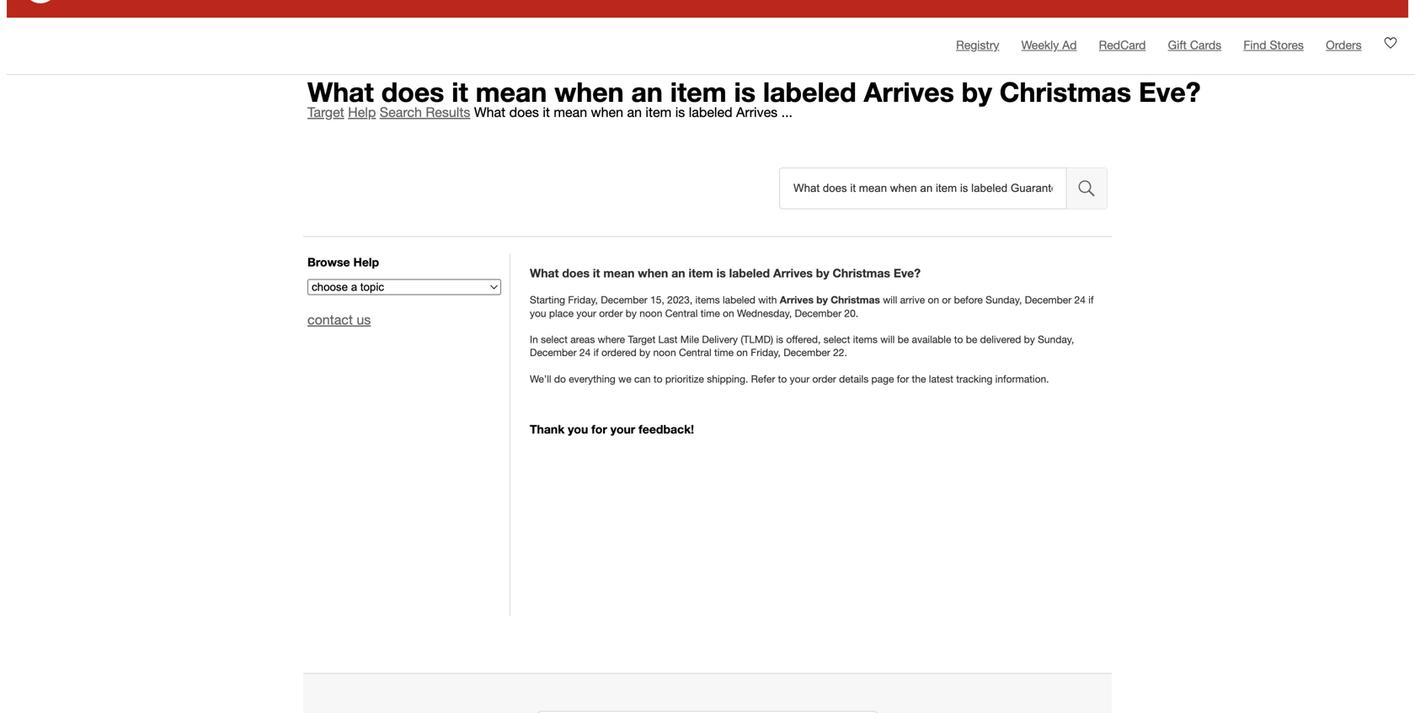 Task type: locate. For each thing, give the bounding box(es) containing it.
1 vertical spatial will
[[881, 334, 895, 345]]

an for what does it mean when an item is labeled arrives by christmas eve? target help search results what does it mean when an item is labeled arrives ...
[[631, 76, 663, 108]]

1 horizontal spatial mean
[[554, 104, 587, 120]]

select
[[541, 334, 568, 345], [824, 334, 850, 345]]

time
[[701, 307, 720, 319], [714, 347, 734, 359]]

target link
[[308, 104, 344, 120]]

available
[[912, 334, 952, 345]]

labeled
[[763, 76, 856, 108], [689, 104, 733, 120], [729, 266, 770, 280], [723, 294, 756, 306]]

what does it mean when an item is labeled arrives by christmas eve? target help search results what does it mean when an item is labeled arrives ...
[[308, 76, 1201, 120]]

friday, down (tlmd) at the right top of page
[[751, 347, 781, 359]]

central inside 'will arrive on or before sunday, december 24 if you place your order by noon central time on wednesday, december 20.'
[[665, 307, 698, 319]]

0 horizontal spatial if
[[594, 347, 599, 359]]

browse
[[308, 255, 350, 269]]

0 vertical spatial help
[[348, 104, 376, 120]]

noon
[[640, 307, 663, 319], [653, 347, 676, 359]]

(tlmd)
[[741, 334, 773, 345]]

we'll
[[530, 373, 551, 385]]

1 vertical spatial items
[[853, 334, 878, 345]]

0 horizontal spatial to
[[654, 373, 663, 385]]

order up where
[[599, 307, 623, 319]]

does for what does it mean when an item is labeled arrives by christmas eve? target help search results what does it mean when an item is labeled arrives ...
[[381, 76, 444, 108]]

do
[[554, 373, 566, 385]]

your right place
[[577, 307, 596, 319]]

0 vertical spatial sunday,
[[986, 294, 1022, 306]]

2 horizontal spatial your
[[790, 373, 810, 385]]

sunday,
[[986, 294, 1022, 306], [1038, 334, 1074, 345]]

be left delivered
[[966, 334, 978, 345]]

2 horizontal spatial to
[[954, 334, 963, 345]]

1 horizontal spatial it
[[543, 104, 550, 120]]

0 vertical spatial will
[[883, 294, 897, 306]]

1 vertical spatial 24
[[580, 347, 591, 359]]

0 horizontal spatial on
[[723, 307, 734, 319]]

eve? down gift
[[1139, 76, 1201, 108]]

on left "or"
[[928, 294, 939, 306]]

0 horizontal spatial order
[[599, 307, 623, 319]]

1 vertical spatial you
[[568, 422, 588, 436]]

is inside in select areas where target last mile delivery (tlmd) is offered, select items will be available to be delivered by sunday, december 24 if ordered by noon central time on friday, december 22.
[[776, 334, 784, 345]]

1 horizontal spatial target
[[628, 334, 656, 345]]

with
[[758, 294, 777, 306]]

0 vertical spatial if
[[1089, 294, 1094, 306]]

place
[[549, 307, 574, 319]]

noon down last
[[653, 347, 676, 359]]

everything
[[569, 373, 616, 385]]

time down starting friday, december 15, 2023, items labeled with arrives by christmas
[[701, 307, 720, 319]]

to
[[954, 334, 963, 345], [654, 373, 663, 385], [778, 373, 787, 385]]

target left help link
[[308, 104, 344, 120]]

what left search
[[308, 76, 374, 108]]

eve? up arrive
[[894, 266, 921, 280]]

1 vertical spatial friday,
[[751, 347, 781, 359]]

does right results
[[509, 104, 539, 120]]

central
[[665, 307, 698, 319], [679, 347, 712, 359]]

be left available
[[898, 334, 909, 345]]

mile
[[681, 334, 699, 345]]

1 horizontal spatial you
[[568, 422, 588, 436]]

0 vertical spatial you
[[530, 307, 546, 319]]

0 vertical spatial 24
[[1075, 294, 1086, 306]]

1 vertical spatial for
[[592, 422, 607, 436]]

0 horizontal spatial your
[[577, 307, 596, 319]]

time down delivery
[[714, 347, 734, 359]]

0 vertical spatial target
[[308, 104, 344, 120]]

for left the the
[[897, 373, 909, 385]]

when
[[555, 76, 624, 108], [591, 104, 623, 120], [638, 266, 668, 280]]

for down "everything"
[[592, 422, 607, 436]]

items
[[695, 294, 720, 306], [853, 334, 878, 345]]

weekly ad
[[1022, 38, 1077, 52]]

information.
[[996, 373, 1049, 385]]

you right thank
[[568, 422, 588, 436]]

if inside in select areas where target last mile delivery (tlmd) is offered, select items will be available to be delivered by sunday, december 24 if ordered by noon central time on friday, december 22.
[[594, 347, 599, 359]]

1 vertical spatial eve?
[[894, 266, 921, 280]]

christmas for what does it mean when an item is labeled arrives by christmas eve?
[[833, 266, 890, 280]]

if
[[1089, 294, 1094, 306], [594, 347, 599, 359]]

eve? inside what does it mean when an item is labeled arrives by christmas eve? target help search results what does it mean when an item is labeled arrives ...
[[1139, 76, 1201, 108]]

tracking
[[956, 373, 993, 385]]

central down 2023,
[[665, 307, 698, 319]]

help right browse
[[353, 255, 379, 269]]

1 horizontal spatial be
[[966, 334, 978, 345]]

1 vertical spatial central
[[679, 347, 712, 359]]

0 horizontal spatial you
[[530, 307, 546, 319]]

24 inside 'will arrive on or before sunday, december 24 if you place your order by noon central time on wednesday, december 20.'
[[1075, 294, 1086, 306]]

2 horizontal spatial mean
[[604, 266, 635, 280]]

by down registry link
[[962, 76, 992, 108]]

0 vertical spatial central
[[665, 307, 698, 319]]

eve? for what does it mean when an item is labeled arrives by christmas eve?
[[894, 266, 921, 280]]

1 horizontal spatial what
[[474, 104, 506, 120]]

your down in select areas where target last mile delivery (tlmd) is offered, select items will be available to be delivered by sunday, december 24 if ordered by noon central time on friday, december 22.
[[790, 373, 810, 385]]

thank you for your feedback!
[[530, 422, 694, 436]]

results
[[426, 104, 470, 120]]

0 vertical spatial on
[[928, 294, 939, 306]]

0 horizontal spatial 24
[[580, 347, 591, 359]]

1 horizontal spatial order
[[813, 373, 836, 385]]

we
[[618, 373, 632, 385]]

0 horizontal spatial select
[[541, 334, 568, 345]]

0 horizontal spatial mean
[[476, 76, 547, 108]]

select up the 22.
[[824, 334, 850, 345]]

help
[[348, 104, 376, 120], [353, 255, 379, 269]]

item
[[670, 76, 727, 108], [646, 104, 672, 120], [689, 266, 713, 280]]

1 horizontal spatial to
[[778, 373, 787, 385]]

20.
[[845, 307, 859, 319]]

1 be from the left
[[898, 334, 909, 345]]

target.com home image
[[24, 0, 57, 3]]

24 inside in select areas where target last mile delivery (tlmd) is offered, select items will be available to be delivered by sunday, december 24 if ordered by noon central time on friday, december 22.
[[580, 347, 591, 359]]

contact us
[[308, 312, 371, 328]]

mean
[[476, 76, 547, 108], [554, 104, 587, 120], [604, 266, 635, 280]]

0 horizontal spatial items
[[695, 294, 720, 306]]

noon inside in select areas where target last mile delivery (tlmd) is offered, select items will be available to be delivered by sunday, december 24 if ordered by noon central time on friday, december 22.
[[653, 347, 676, 359]]

your left feedback!
[[611, 422, 635, 436]]

in select areas where target last mile delivery (tlmd) is offered, select items will be available to be delivered by sunday, december 24 if ordered by noon central time on friday, december 22.
[[530, 334, 1074, 359]]

None image field
[[1067, 168, 1108, 209]]

0 horizontal spatial target
[[308, 104, 344, 120]]

offered,
[[786, 334, 821, 345]]

1 horizontal spatial on
[[737, 347, 748, 359]]

0 vertical spatial noon
[[640, 307, 663, 319]]

1 vertical spatial target
[[628, 334, 656, 345]]

does up starting
[[562, 266, 590, 280]]

the
[[912, 373, 926, 385]]

on
[[928, 294, 939, 306], [723, 307, 734, 319], [737, 347, 748, 359]]

it
[[452, 76, 468, 108], [543, 104, 550, 120], [593, 266, 600, 280]]

will left arrive
[[883, 294, 897, 306]]

does
[[381, 76, 444, 108], [509, 104, 539, 120], [562, 266, 590, 280]]

items down the 20.
[[853, 334, 878, 345]]

0 horizontal spatial does
[[381, 76, 444, 108]]

0 horizontal spatial eve?
[[894, 266, 921, 280]]

1 vertical spatial christmas
[[833, 266, 890, 280]]

1 vertical spatial if
[[594, 347, 599, 359]]

arrives
[[864, 76, 954, 108], [736, 104, 778, 120], [773, 266, 813, 280], [780, 294, 814, 306]]

order left 'details'
[[813, 373, 836, 385]]

1 horizontal spatial items
[[853, 334, 878, 345]]

0 horizontal spatial be
[[898, 334, 909, 345]]

will up the "page"
[[881, 334, 895, 345]]

registry link
[[956, 38, 1000, 52]]

december down in
[[530, 347, 577, 359]]

search help text field
[[779, 168, 1067, 209]]

1 vertical spatial time
[[714, 347, 734, 359]]

you down starting
[[530, 307, 546, 319]]

gift cards link
[[1168, 38, 1222, 52]]

order
[[599, 307, 623, 319], [813, 373, 836, 385]]

1 vertical spatial your
[[790, 373, 810, 385]]

0 horizontal spatial it
[[452, 76, 468, 108]]

in
[[530, 334, 538, 345]]

1 vertical spatial sunday,
[[1038, 334, 1074, 345]]

to right can
[[654, 373, 663, 385]]

friday,
[[568, 294, 598, 306], [751, 347, 781, 359]]

1 horizontal spatial sunday,
[[1038, 334, 1074, 345]]

2 vertical spatial on
[[737, 347, 748, 359]]

noon down 15,
[[640, 307, 663, 319]]

items right 2023,
[[695, 294, 720, 306]]

2 horizontal spatial it
[[593, 266, 600, 280]]

ad
[[1062, 38, 1077, 52]]

what right results
[[474, 104, 506, 120]]

2 vertical spatial your
[[611, 422, 635, 436]]

1 horizontal spatial does
[[509, 104, 539, 120]]

you
[[530, 307, 546, 319], [568, 422, 588, 436]]

christmas
[[1000, 76, 1132, 108], [833, 266, 890, 280], [831, 294, 880, 306]]

december
[[601, 294, 648, 306], [1025, 294, 1072, 306], [795, 307, 842, 319], [530, 347, 577, 359], [784, 347, 831, 359]]

by up the ordered at the left of the page
[[626, 307, 637, 319]]

areas
[[571, 334, 595, 345]]

1 horizontal spatial select
[[824, 334, 850, 345]]

0 horizontal spatial what
[[308, 76, 374, 108]]

2 horizontal spatial what
[[530, 266, 559, 280]]

what up starting
[[530, 266, 559, 280]]

latest
[[929, 373, 954, 385]]

1 horizontal spatial eve?
[[1139, 76, 1201, 108]]

by right the ordered at the left of the page
[[639, 347, 651, 359]]

0 vertical spatial friday,
[[568, 294, 598, 306]]

...
[[782, 104, 793, 120]]

sunday, up the information.
[[1038, 334, 1074, 345]]

0 vertical spatial order
[[599, 307, 623, 319]]

will
[[883, 294, 897, 306], [881, 334, 895, 345]]

weekly ad link
[[1022, 38, 1077, 52]]

starting friday, december 15, 2023, items labeled with arrives by christmas
[[530, 294, 883, 306]]

does right help link
[[381, 76, 444, 108]]

christmas inside what does it mean when an item is labeled arrives by christmas eve? target help search results what does it mean when an item is labeled arrives ...
[[1000, 76, 1132, 108]]

0 vertical spatial your
[[577, 307, 596, 319]]

central down mile
[[679, 347, 712, 359]]

time inside in select areas where target last mile delivery (tlmd) is offered, select items will be available to be delivered by sunday, december 24 if ordered by noon central time on friday, december 22.
[[714, 347, 734, 359]]

when for what does it mean when an item is labeled arrives by christmas eve?
[[638, 266, 668, 280]]

0 vertical spatial time
[[701, 307, 720, 319]]

2023,
[[667, 294, 693, 306]]

is
[[734, 76, 756, 108], [675, 104, 685, 120], [717, 266, 726, 280], [776, 334, 784, 345]]

for
[[897, 373, 909, 385], [592, 422, 607, 436]]

an for what does it mean when an item is labeled arrives by christmas eve?
[[672, 266, 685, 280]]

to right available
[[954, 334, 963, 345]]

1 horizontal spatial 24
[[1075, 294, 1086, 306]]

december down offered,
[[784, 347, 831, 359]]

by
[[962, 76, 992, 108], [816, 266, 830, 280], [817, 294, 828, 306], [626, 307, 637, 319], [1024, 334, 1035, 345], [639, 347, 651, 359]]

2 horizontal spatial on
[[928, 294, 939, 306]]

find
[[1244, 38, 1267, 52]]

on down starting friday, december 15, 2023, items labeled with arrives by christmas
[[723, 307, 734, 319]]

central inside in select areas where target last mile delivery (tlmd) is offered, select items will be available to be delivered by sunday, december 24 if ordered by noon central time on friday, december 22.
[[679, 347, 712, 359]]

you inside 'will arrive on or before sunday, december 24 if you place your order by noon central time on wednesday, december 20.'
[[530, 307, 546, 319]]

24
[[1075, 294, 1086, 306], [580, 347, 591, 359]]

1 vertical spatial noon
[[653, 347, 676, 359]]

2 horizontal spatial does
[[562, 266, 590, 280]]

0 vertical spatial christmas
[[1000, 76, 1132, 108]]

0 vertical spatial eve?
[[1139, 76, 1201, 108]]

to right the refer
[[778, 373, 787, 385]]

target up the ordered at the left of the page
[[628, 334, 656, 345]]

by up 'will arrive on or before sunday, december 24 if you place your order by noon central time on wednesday, december 20.'
[[816, 266, 830, 280]]

1 horizontal spatial friday,
[[751, 347, 781, 359]]

1 horizontal spatial for
[[897, 373, 909, 385]]

item for what does it mean when an item is labeled arrives by christmas eve?
[[689, 266, 713, 280]]

1 horizontal spatial if
[[1089, 294, 1094, 306]]

on down (tlmd) at the right top of page
[[737, 347, 748, 359]]

help right target link
[[348, 104, 376, 120]]

what
[[308, 76, 374, 108], [474, 104, 506, 120], [530, 266, 559, 280]]

sunday, right before
[[986, 294, 1022, 306]]

eve?
[[1139, 76, 1201, 108], [894, 266, 921, 280]]

friday, up place
[[568, 294, 598, 306]]

your
[[577, 307, 596, 319], [790, 373, 810, 385], [611, 422, 635, 436]]

select right in
[[541, 334, 568, 345]]

your inside 'will arrive on or before sunday, december 24 if you place your order by noon central time on wednesday, december 20.'
[[577, 307, 596, 319]]

0 horizontal spatial sunday,
[[986, 294, 1022, 306]]



Task type: describe. For each thing, give the bounding box(es) containing it.
mean for what does it mean when an item is labeled arrives by christmas eve?
[[604, 266, 635, 280]]

december right before
[[1025, 294, 1072, 306]]

wednesday,
[[737, 307, 792, 319]]

to inside in select areas where target last mile delivery (tlmd) is offered, select items will be available to be delivered by sunday, december 24 if ordered by noon central time on friday, december 22.
[[954, 334, 963, 345]]

time inside 'will arrive on or before sunday, december 24 if you place your order by noon central time on wednesday, december 20.'
[[701, 307, 720, 319]]

orders link
[[1326, 38, 1362, 52]]

sunday, inside 'will arrive on or before sunday, december 24 if you place your order by noon central time on wednesday, december 20.'
[[986, 294, 1022, 306]]

registry
[[956, 38, 1000, 52]]

shipping.
[[707, 373, 748, 385]]

what for what does it mean when an item is labeled arrives by christmas eve?
[[530, 266, 559, 280]]

refer
[[751, 373, 775, 385]]

feedback!
[[639, 422, 694, 436]]

order inside 'will arrive on or before sunday, december 24 if you place your order by noon central time on wednesday, december 20.'
[[599, 307, 623, 319]]

2 be from the left
[[966, 334, 978, 345]]

find stores
[[1244, 38, 1304, 52]]

eve? for what does it mean when an item is labeled arrives by christmas eve? target help search results what does it mean when an item is labeled arrives ...
[[1139, 76, 1201, 108]]

2 select from the left
[[824, 334, 850, 345]]

search results link
[[380, 104, 470, 120]]

2 vertical spatial christmas
[[831, 294, 880, 306]]

1 vertical spatial help
[[353, 255, 379, 269]]

thank
[[530, 422, 565, 436]]

details
[[839, 373, 869, 385]]

where
[[598, 334, 625, 345]]

stores
[[1270, 38, 1304, 52]]

1 horizontal spatial your
[[611, 422, 635, 436]]

1 select from the left
[[541, 334, 568, 345]]

help link
[[348, 104, 376, 120]]

us
[[357, 312, 371, 328]]

december left 15,
[[601, 294, 648, 306]]

it for what does it mean when an item is labeled arrives by christmas eve? target help search results what does it mean when an item is labeled arrives ...
[[452, 76, 468, 108]]

starting
[[530, 294, 565, 306]]

friday, inside in select areas where target last mile delivery (tlmd) is offered, select items will be available to be delivered by sunday, december 24 if ordered by noon central time on friday, december 22.
[[751, 347, 781, 359]]

target inside in select areas where target last mile delivery (tlmd) is offered, select items will be available to be delivered by sunday, december 24 if ordered by noon central time on friday, december 22.
[[628, 334, 656, 345]]

on inside in select areas where target last mile delivery (tlmd) is offered, select items will be available to be delivered by sunday, december 24 if ordered by noon central time on friday, december 22.
[[737, 347, 748, 359]]

by inside 'will arrive on or before sunday, december 24 if you place your order by noon central time on wednesday, december 20.'
[[626, 307, 637, 319]]

we'll do everything we can to prioritize shipping. refer to your order details page for the latest tracking information.
[[530, 373, 1049, 385]]

favorites image
[[1384, 36, 1398, 50]]

contact us link
[[308, 312, 371, 328]]

by up offered,
[[817, 294, 828, 306]]

if inside 'will arrive on or before sunday, december 24 if you place your order by noon central time on wednesday, december 20.'
[[1089, 294, 1094, 306]]

what does it mean when an item is labeled arrives by christmas eve?
[[530, 266, 921, 280]]

1 vertical spatial order
[[813, 373, 836, 385]]

noon inside 'will arrive on or before sunday, december 24 if you place your order by noon central time on wednesday, december 20.'
[[640, 307, 663, 319]]

can
[[634, 373, 651, 385]]

when for what does it mean when an item is labeled arrives by christmas eve? target help search results what does it mean when an item is labeled arrives ...
[[555, 76, 624, 108]]

0 horizontal spatial for
[[592, 422, 607, 436]]

gift cards
[[1168, 38, 1222, 52]]

will arrive on or before sunday, december 24 if you place your order by noon central time on wednesday, december 20.
[[530, 294, 1094, 319]]

weekly
[[1022, 38, 1059, 52]]

search
[[380, 104, 422, 120]]

or
[[942, 294, 951, 306]]

redcard link
[[1099, 38, 1146, 52]]

does for what does it mean when an item is labeled arrives by christmas eve?
[[562, 266, 590, 280]]

will inside 'will arrive on or before sunday, december 24 if you place your order by noon central time on wednesday, december 20.'
[[883, 294, 897, 306]]

22.
[[833, 347, 847, 359]]

what for what does it mean when an item is labeled arrives by christmas eve? target help search results what does it mean when an item is labeled arrives ...
[[308, 76, 374, 108]]

page
[[872, 373, 894, 385]]

by inside what does it mean when an item is labeled arrives by christmas eve? target help search results what does it mean when an item is labeled arrives ...
[[962, 76, 992, 108]]

item for what does it mean when an item is labeled arrives by christmas eve? target help search results what does it mean when an item is labeled arrives ...
[[670, 76, 727, 108]]

december up offered,
[[795, 307, 842, 319]]

contact
[[308, 312, 353, 328]]

help inside what does it mean when an item is labeled arrives by christmas eve? target help search results what does it mean when an item is labeled arrives ...
[[348, 104, 376, 120]]

sunday, inside in select areas where target last mile delivery (tlmd) is offered, select items will be available to be delivered by sunday, december 24 if ordered by noon central time on friday, december 22.
[[1038, 334, 1074, 345]]

delivered
[[980, 334, 1021, 345]]

cards
[[1190, 38, 1222, 52]]

0 vertical spatial items
[[695, 294, 720, 306]]

0 horizontal spatial friday,
[[568, 294, 598, 306]]

by right delivered
[[1024, 334, 1035, 345]]

it for what does it mean when an item is labeled arrives by christmas eve?
[[593, 266, 600, 280]]

15,
[[651, 294, 665, 306]]

find stores link
[[1244, 38, 1304, 52]]

christmas for what does it mean when an item is labeled arrives by christmas eve? target help search results what does it mean when an item is labeled arrives ...
[[1000, 76, 1132, 108]]

gift
[[1168, 38, 1187, 52]]

arrive
[[900, 294, 925, 306]]

1 vertical spatial on
[[723, 307, 734, 319]]

last
[[658, 334, 678, 345]]

target inside what does it mean when an item is labeled arrives by christmas eve? target help search results what does it mean when an item is labeled arrives ...
[[308, 104, 344, 120]]

ordered
[[602, 347, 637, 359]]

orders
[[1326, 38, 1362, 52]]

delivery
[[702, 334, 738, 345]]

redcard
[[1099, 38, 1146, 52]]

0 vertical spatial for
[[897, 373, 909, 385]]

mean for what does it mean when an item is labeled arrives by christmas eve? target help search results what does it mean when an item is labeled arrives ...
[[476, 76, 547, 108]]

items inside in select areas where target last mile delivery (tlmd) is offered, select items will be available to be delivered by sunday, december 24 if ordered by noon central time on friday, december 22.
[[853, 334, 878, 345]]

browse help
[[308, 255, 379, 269]]

before
[[954, 294, 983, 306]]

prioritize
[[665, 373, 704, 385]]

will inside in select areas where target last mile delivery (tlmd) is offered, select items will be available to be delivered by sunday, december 24 if ordered by noon central time on friday, december 22.
[[881, 334, 895, 345]]



Task type: vqa. For each thing, say whether or not it's contained in the screenshot.
REDCARD link
yes



